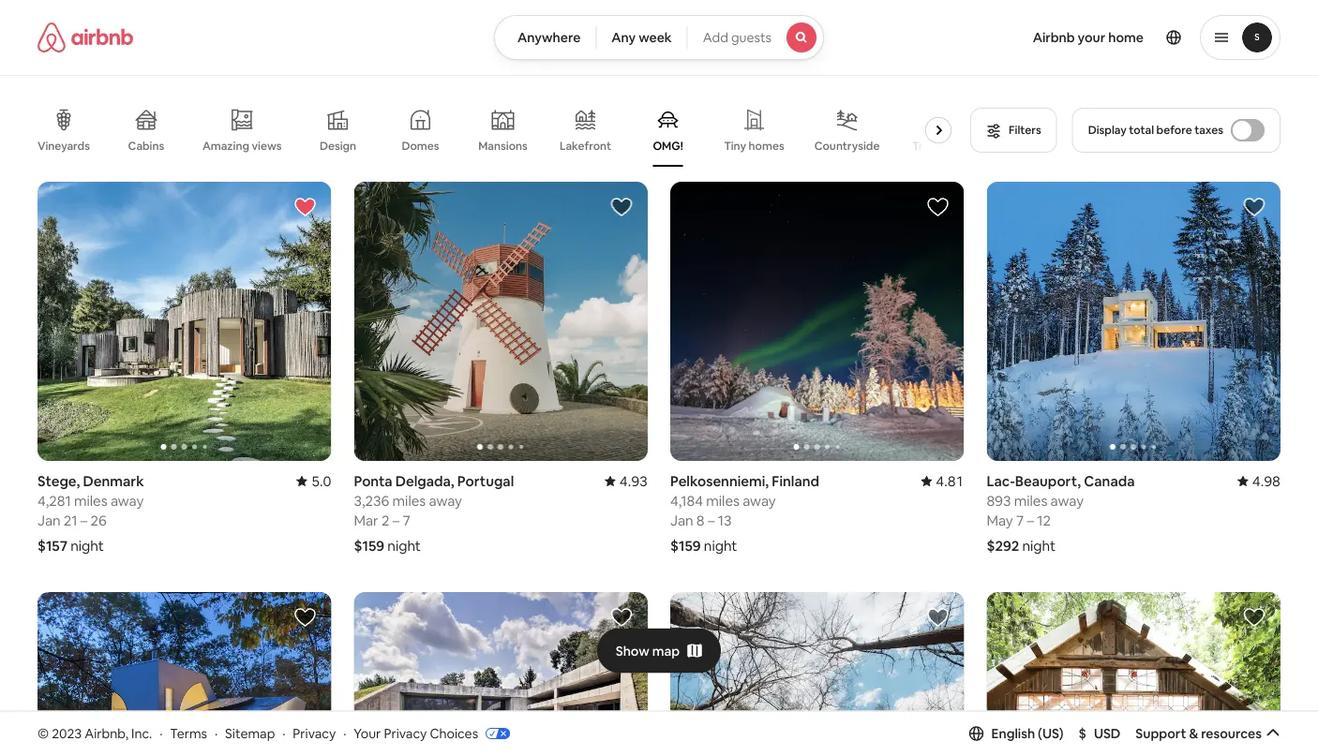 Task type: describe. For each thing, give the bounding box(es) containing it.
$ usd
[[1079, 725, 1121, 742]]

your
[[354, 725, 381, 742]]

privacy link
[[293, 725, 336, 742]]

21
[[64, 511, 77, 530]]

airbnb,
[[85, 725, 128, 742]]

stege, denmark 4,281 miles away jan 21 – 26 $157 night
[[38, 472, 144, 555]]

lac-beauport, canada 893 miles away may 7 – 12 $292 night
[[987, 472, 1135, 555]]

design
[[320, 139, 356, 153]]

4.81
[[936, 472, 964, 490]]

4.81 out of 5 average rating image
[[921, 472, 964, 490]]

add to wishlist: springfield, missouri image
[[610, 606, 633, 629]]

4,281
[[38, 492, 71, 510]]

add guests button
[[687, 15, 824, 60]]

airbnb
[[1033, 29, 1075, 46]]

display total before taxes
[[1088, 123, 1223, 137]]

display
[[1088, 123, 1127, 137]]

$292
[[987, 537, 1019, 555]]

taxes
[[1195, 123, 1223, 137]]

2
[[382, 511, 389, 530]]

denmark
[[83, 472, 144, 490]]

may
[[987, 511, 1013, 530]]

– inside pelkosenniemi, finland 4,184 miles away jan 8 – 13 $159 night
[[708, 511, 715, 530]]

support & resources button
[[1136, 725, 1281, 742]]

canada
[[1084, 472, 1135, 490]]

terms
[[170, 725, 207, 742]]

amazing views
[[202, 139, 282, 153]]

trending
[[912, 139, 960, 153]]

stege,
[[38, 472, 80, 490]]

finland
[[772, 472, 819, 490]]

away inside ponta delgada, portugal 3,236 miles away mar 2 – 7 $159 night
[[429, 492, 462, 510]]

before
[[1157, 123, 1192, 137]]

delgada,
[[395, 472, 454, 490]]

choices
[[430, 725, 478, 742]]

total
[[1129, 123, 1154, 137]]

filters button
[[970, 108, 1057, 153]]

sitemap
[[225, 725, 275, 742]]

4.98 out of 5 average rating image
[[1237, 472, 1281, 490]]

show
[[616, 643, 650, 660]]

ponta
[[354, 472, 392, 490]]

resources
[[1201, 725, 1262, 742]]

©
[[38, 725, 49, 742]]

week
[[639, 29, 672, 46]]

profile element
[[847, 0, 1281, 75]]

portugal
[[457, 472, 514, 490]]

filters
[[1009, 123, 1041, 137]]

jan for jan 8 – 13
[[670, 511, 693, 530]]

jan for jan 21 – 26
[[38, 511, 61, 530]]

group containing amazing views
[[38, 94, 962, 167]]

893
[[987, 492, 1011, 510]]

lac-
[[987, 472, 1015, 490]]

usd
[[1094, 725, 1121, 742]]

your
[[1078, 29, 1106, 46]]

show map button
[[597, 629, 721, 674]]

add to wishlist: rhinebeck, new york image
[[294, 606, 316, 629]]

12
[[1037, 511, 1051, 530]]

tiny
[[724, 139, 746, 153]]

english (us)
[[991, 725, 1064, 742]]

cabins
[[128, 139, 164, 153]]

miles inside pelkosenniemi, finland 4,184 miles away jan 8 – 13 $159 night
[[706, 492, 740, 510]]

domes
[[402, 139, 439, 153]]

sitemap link
[[225, 725, 275, 742]]

any week
[[612, 29, 672, 46]]

pelkosenniemi, finland 4,184 miles away jan 8 – 13 $159 night
[[670, 472, 819, 555]]

airbnb your home link
[[1022, 18, 1155, 57]]

amazing
[[202, 139, 249, 153]]

add to wishlist: lac-beauport, canada image
[[1243, 196, 1266, 218]]

countryside
[[814, 139, 880, 153]]

omg!
[[653, 139, 683, 153]]

beauport,
[[1015, 472, 1081, 490]]

any week button
[[596, 15, 688, 60]]

homes
[[749, 139, 784, 153]]

tiny homes
[[724, 139, 784, 153]]

add guests
[[703, 29, 772, 46]]



Task type: vqa. For each thing, say whether or not it's contained in the screenshot.
Airbnb your home Link
yes



Task type: locate. For each thing, give the bounding box(es) containing it.
5.0 out of 5 average rating image
[[296, 472, 331, 490]]

8
[[696, 511, 705, 530]]

7 inside lac-beauport, canada 893 miles away may 7 – 12 $292 night
[[1016, 511, 1024, 530]]

– right 21
[[80, 511, 87, 530]]

miles up 26
[[74, 492, 107, 510]]

$
[[1079, 725, 1087, 742]]

show map
[[616, 643, 680, 660]]

night down 26
[[70, 537, 104, 555]]

·
[[160, 725, 163, 742], [215, 725, 218, 742], [282, 725, 285, 742], [343, 725, 346, 742]]

$157
[[38, 537, 67, 555]]

support & resources
[[1136, 725, 1262, 742]]

4,184
[[670, 492, 703, 510]]

map
[[652, 643, 680, 660]]

2 jan from the left
[[670, 511, 693, 530]]

night inside lac-beauport, canada 893 miles away may 7 – 12 $292 night
[[1022, 537, 1056, 555]]

$159 down mar
[[354, 537, 385, 555]]

home
[[1108, 29, 1144, 46]]

2 $159 from the left
[[670, 537, 701, 555]]

26
[[91, 511, 107, 530]]

add to wishlist: ponta delgada, portugal image
[[610, 196, 633, 218]]

4 – from the left
[[1027, 511, 1034, 530]]

4 away from the left
[[1051, 492, 1084, 510]]

night down '2'
[[388, 537, 421, 555]]

$159 inside pelkosenniemi, finland 4,184 miles away jan 8 – 13 $159 night
[[670, 537, 701, 555]]

7 inside ponta delgada, portugal 3,236 miles away mar 2 – 7 $159 night
[[403, 511, 410, 530]]

privacy left "your"
[[293, 725, 336, 742]]

english (us) button
[[969, 725, 1064, 742]]

7
[[403, 511, 410, 530], [1016, 511, 1024, 530]]

add
[[703, 29, 728, 46]]

1 – from the left
[[80, 511, 87, 530]]

3 – from the left
[[708, 511, 715, 530]]

night
[[70, 537, 104, 555], [388, 537, 421, 555], [704, 537, 737, 555], [1022, 537, 1056, 555]]

3 away from the left
[[743, 492, 776, 510]]

0 horizontal spatial $159
[[354, 537, 385, 555]]

away
[[111, 492, 144, 510], [429, 492, 462, 510], [743, 492, 776, 510], [1051, 492, 1084, 510]]

0 horizontal spatial 7
[[403, 511, 410, 530]]

vineyards
[[38, 139, 90, 153]]

(us)
[[1038, 725, 1064, 742]]

None search field
[[494, 15, 824, 60]]

· right terms
[[215, 725, 218, 742]]

views
[[252, 139, 282, 153]]

7 right '2'
[[403, 511, 410, 530]]

– inside lac-beauport, canada 893 miles away may 7 – 12 $292 night
[[1027, 511, 1034, 530]]

1 night from the left
[[70, 537, 104, 555]]

2 night from the left
[[388, 537, 421, 555]]

&
[[1189, 725, 1198, 742]]

away down finland
[[743, 492, 776, 510]]

5.0
[[311, 472, 331, 490]]

jan inside 'stege, denmark 4,281 miles away jan 21 – 26 $157 night'
[[38, 511, 61, 530]]

mar
[[354, 511, 378, 530]]

away inside 'stege, denmark 4,281 miles away jan 21 – 26 $157 night'
[[111, 492, 144, 510]]

any
[[612, 29, 636, 46]]

$159
[[354, 537, 385, 555], [670, 537, 701, 555]]

1 7 from the left
[[403, 511, 410, 530]]

remove from wishlist: stege, denmark image
[[294, 196, 316, 218]]

· left the privacy link at bottom left
[[282, 725, 285, 742]]

$159 inside ponta delgada, portugal 3,236 miles away mar 2 – 7 $159 night
[[354, 537, 385, 555]]

jan left 8
[[670, 511, 693, 530]]

guests
[[731, 29, 772, 46]]

terms · sitemap · privacy
[[170, 725, 336, 742]]

add to wishlist: campton, kentucky image
[[927, 606, 949, 629]]

2 away from the left
[[429, 492, 462, 510]]

night inside ponta delgada, portugal 3,236 miles away mar 2 – 7 $159 night
[[388, 537, 421, 555]]

3 · from the left
[[282, 725, 285, 742]]

miles down 'delgada,'
[[392, 492, 426, 510]]

add to wishlist: pelkosenniemi, finland image
[[927, 196, 949, 218]]

1 away from the left
[[111, 492, 144, 510]]

– inside ponta delgada, portugal 3,236 miles away mar 2 – 7 $159 night
[[393, 511, 400, 530]]

group
[[38, 94, 962, 167], [38, 182, 331, 461], [354, 182, 648, 461], [670, 182, 964, 461], [987, 182, 1281, 461], [38, 592, 331, 757], [354, 592, 648, 757], [670, 592, 964, 757], [987, 592, 1281, 757]]

miles inside 'stege, denmark 4,281 miles away jan 21 – 26 $157 night'
[[74, 492, 107, 510]]

4.93
[[619, 472, 648, 490]]

jan down 4,281
[[38, 511, 61, 530]]

© 2023 airbnb, inc. ·
[[38, 725, 163, 742]]

anywhere button
[[494, 15, 597, 60]]

your privacy choices
[[354, 725, 478, 742]]

away down beauport,
[[1051, 492, 1084, 510]]

7 right the may
[[1016, 511, 1024, 530]]

airbnb your home
[[1033, 29, 1144, 46]]

1 miles from the left
[[74, 492, 107, 510]]

night down 12
[[1022, 537, 1056, 555]]

1 horizontal spatial jan
[[670, 511, 693, 530]]

2 7 from the left
[[1016, 511, 1024, 530]]

1 $159 from the left
[[354, 537, 385, 555]]

away inside lac-beauport, canada 893 miles away may 7 – 12 $292 night
[[1051, 492, 1084, 510]]

privacy right "your"
[[384, 725, 427, 742]]

– left 12
[[1027, 511, 1034, 530]]

4.98
[[1252, 472, 1281, 490]]

support
[[1136, 725, 1186, 742]]

3 miles from the left
[[706, 492, 740, 510]]

display total before taxes button
[[1072, 108, 1281, 153]]

1 horizontal spatial $159
[[670, 537, 701, 555]]

anywhere
[[517, 29, 581, 46]]

4 · from the left
[[343, 725, 346, 742]]

2 miles from the left
[[392, 492, 426, 510]]

ponta delgada, portugal 3,236 miles away mar 2 – 7 $159 night
[[354, 472, 514, 555]]

13
[[718, 511, 732, 530]]

4 night from the left
[[1022, 537, 1056, 555]]

1 · from the left
[[160, 725, 163, 742]]

3,236
[[354, 492, 389, 510]]

english
[[991, 725, 1035, 742]]

miles inside ponta delgada, portugal 3,236 miles away mar 2 – 7 $159 night
[[392, 492, 426, 510]]

1 horizontal spatial privacy
[[384, 725, 427, 742]]

$159 down 8
[[670, 537, 701, 555]]

away down 'delgada,'
[[429, 492, 462, 510]]

your privacy choices link
[[354, 725, 510, 743]]

· right inc.
[[160, 725, 163, 742]]

– right '2'
[[393, 511, 400, 530]]

2 – from the left
[[393, 511, 400, 530]]

1 privacy from the left
[[293, 725, 336, 742]]

away inside pelkosenniemi, finland 4,184 miles away jan 8 – 13 $159 night
[[743, 492, 776, 510]]

night inside pelkosenniemi, finland 4,184 miles away jan 8 – 13 $159 night
[[704, 537, 737, 555]]

jan inside pelkosenniemi, finland 4,184 miles away jan 8 – 13 $159 night
[[670, 511, 693, 530]]

night inside 'stege, denmark 4,281 miles away jan 21 – 26 $157 night'
[[70, 537, 104, 555]]

0 horizontal spatial jan
[[38, 511, 61, 530]]

away down the denmark
[[111, 492, 144, 510]]

3 night from the left
[[704, 537, 737, 555]]

2 privacy from the left
[[384, 725, 427, 742]]

0 horizontal spatial privacy
[[293, 725, 336, 742]]

miles up 12
[[1014, 492, 1048, 510]]

add to wishlist: lumberton, texas image
[[1243, 606, 1266, 629]]

mansions
[[478, 139, 528, 153]]

1 horizontal spatial 7
[[1016, 511, 1024, 530]]

4.93 out of 5 average rating image
[[604, 472, 648, 490]]

inc.
[[131, 725, 152, 742]]

pelkosenniemi,
[[670, 472, 769, 490]]

– inside 'stege, denmark 4,281 miles away jan 21 – 26 $157 night'
[[80, 511, 87, 530]]

– right 8
[[708, 511, 715, 530]]

miles inside lac-beauport, canada 893 miles away may 7 – 12 $292 night
[[1014, 492, 1048, 510]]

· left "your"
[[343, 725, 346, 742]]

miles up 13
[[706, 492, 740, 510]]

1 jan from the left
[[38, 511, 61, 530]]

lakefront
[[560, 139, 611, 153]]

terms link
[[170, 725, 207, 742]]

–
[[80, 511, 87, 530], [393, 511, 400, 530], [708, 511, 715, 530], [1027, 511, 1034, 530]]

2 · from the left
[[215, 725, 218, 742]]

night down 13
[[704, 537, 737, 555]]

2023
[[52, 725, 82, 742]]

4 miles from the left
[[1014, 492, 1048, 510]]

none search field containing anywhere
[[494, 15, 824, 60]]



